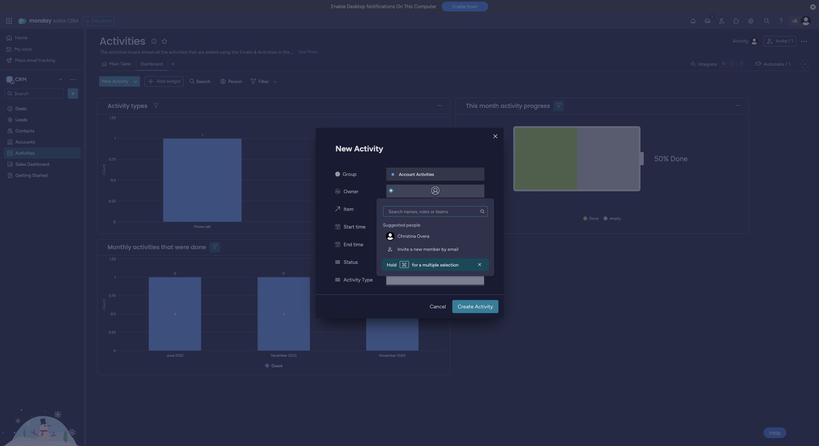 Task type: locate. For each thing, give the bounding box(es) containing it.
done left empty
[[590, 216, 599, 221]]

see more
[[299, 49, 318, 55]]

0 vertical spatial done
[[671, 155, 688, 163]]

see inside "link"
[[299, 49, 306, 55]]

1 horizontal spatial new
[[336, 144, 353, 153]]

christina overa
[[398, 234, 430, 239]]

0 vertical spatial a
[[411, 247, 413, 252]]

invite inside "[object object]" element
[[398, 247, 409, 252]]

activity right create on the right
[[475, 304, 494, 310]]

activity down apps image
[[734, 38, 750, 44]]

0 horizontal spatial /
[[786, 61, 788, 67]]

dashboard inside list box
[[27, 161, 49, 167]]

that left are
[[189, 49, 197, 55]]

new activity up group
[[336, 144, 384, 153]]

tree grid containing suggested people
[[383, 219, 488, 256]]

a
[[411, 247, 413, 252], [419, 262, 422, 268]]

1 horizontal spatial /
[[789, 38, 791, 44]]

0 vertical spatial new
[[102, 79, 111, 84]]

v2 status image
[[336, 259, 340, 265]]

activities inside list box
[[15, 150, 35, 156]]

Search for content search field
[[383, 206, 488, 217]]

crm
[[67, 17, 79, 25], [15, 76, 27, 82]]

suggested people
[[383, 222, 421, 228]]

1 vertical spatial done
[[590, 216, 599, 221]]

account activities
[[399, 172, 435, 177]]

new
[[102, 79, 111, 84], [336, 144, 353, 153]]

dashboard down the shows
[[141, 61, 163, 67]]

time right end at the bottom of the page
[[354, 242, 364, 248]]

0 vertical spatial /
[[789, 38, 791, 44]]

new up group
[[336, 144, 353, 153]]

see more link
[[298, 49, 319, 55]]

christina
[[398, 234, 416, 239]]

0 horizontal spatial this
[[404, 4, 413, 9]]

this
[[404, 4, 413, 9], [466, 102, 478, 110]]

0 horizontal spatial list box
[[0, 102, 83, 269]]

crm right sales
[[67, 17, 79, 25]]

person button
[[218, 76, 246, 87]]

0 horizontal spatial invite
[[398, 247, 409, 252]]

the right all
[[161, 49, 168, 55]]

email
[[27, 57, 37, 63], [448, 247, 459, 252]]

dapulse date column image left end at the bottom of the page
[[336, 242, 340, 248]]

add
[[157, 79, 165, 84]]

that left were
[[161, 243, 174, 251]]

0 vertical spatial invite
[[777, 38, 788, 44]]

0 horizontal spatial enable
[[331, 4, 346, 9]]

0 horizontal spatial email
[[27, 57, 37, 63]]

invite a new member by email
[[398, 247, 459, 252]]

cancel
[[430, 304, 446, 310]]

invite down 'christina'
[[398, 247, 409, 252]]

invite inside invite / 1 button
[[777, 38, 788, 44]]

cancel button
[[425, 300, 452, 313]]

1 horizontal spatial crm
[[67, 17, 79, 25]]

page.
[[291, 49, 302, 55]]

1 vertical spatial invite
[[398, 247, 409, 252]]

1 vertical spatial new activity
[[336, 144, 384, 153]]

activities
[[100, 34, 146, 48], [258, 49, 277, 55], [15, 150, 35, 156], [417, 172, 435, 177]]

0 vertical spatial see
[[91, 18, 99, 24]]

None search field
[[383, 206, 488, 217]]

enable inside button
[[453, 4, 466, 9]]

1 for invite / 1
[[792, 38, 794, 44]]

main
[[109, 61, 119, 67]]

search image
[[480, 209, 485, 214]]

0 vertical spatial that
[[189, 49, 197, 55]]

invite
[[777, 38, 788, 44], [398, 247, 409, 252]]

contacts
[[15, 128, 34, 134]]

1 vertical spatial email
[[448, 247, 459, 252]]

[object object] element up "for a multiple selection"
[[383, 243, 488, 256]]

2 [object object] element from the top
[[383, 243, 488, 256]]

option
[[0, 103, 83, 104]]

1 v2 funnel image from the left
[[154, 103, 159, 108]]

new activity down main table button
[[102, 79, 128, 84]]

1 horizontal spatial the
[[232, 49, 239, 55]]

0 vertical spatial this
[[404, 4, 413, 9]]

new down main
[[102, 79, 111, 84]]

activities up add view image
[[169, 49, 188, 55]]

1 image
[[710, 13, 716, 21]]

1 vertical spatial time
[[354, 242, 364, 248]]

enable
[[331, 4, 346, 9], [453, 4, 466, 9]]

new activity button
[[99, 76, 131, 87]]

1 horizontal spatial see
[[299, 49, 306, 55]]

dapulse date column image
[[336, 224, 340, 230], [336, 242, 340, 248]]

see inside button
[[91, 18, 99, 24]]

sales
[[53, 17, 66, 25]]

2 dapulse date column image from the top
[[336, 242, 340, 248]]

lottie animation element
[[0, 380, 83, 446]]

time for end time
[[354, 242, 364, 248]]

done
[[671, 155, 688, 163], [590, 216, 599, 221]]

invite down help image
[[777, 38, 788, 44]]

notifications image
[[691, 18, 697, 24]]

main table
[[109, 61, 131, 67]]

1 inside button
[[792, 38, 794, 44]]

1 vertical spatial this
[[466, 102, 478, 110]]

automate
[[765, 61, 785, 67]]

0 vertical spatial dapulse date column image
[[336, 224, 340, 230]]

[object object] element up "member"
[[383, 230, 488, 243]]

0 horizontal spatial a
[[411, 247, 413, 252]]

0 horizontal spatial v2 funnel image
[[154, 103, 159, 108]]

this left month
[[466, 102, 478, 110]]

2 horizontal spatial the
[[283, 49, 290, 55]]

1 vertical spatial dashboard
[[27, 161, 49, 167]]

1 horizontal spatial 1
[[792, 38, 794, 44]]

0 horizontal spatial that
[[161, 243, 174, 251]]

0 vertical spatial 1
[[792, 38, 794, 44]]

create activity
[[458, 304, 494, 310]]

dapulse integrations image
[[691, 62, 696, 67]]

end
[[344, 242, 353, 248]]

1 vertical spatial new
[[336, 144, 353, 153]]

create activity button
[[453, 300, 499, 313]]

2 v2 funnel image from the left
[[557, 103, 562, 108]]

see plans
[[91, 18, 111, 24]]

end time
[[344, 242, 364, 248]]

crm right workspace icon
[[15, 76, 27, 82]]

activities up main table button
[[109, 49, 127, 55]]

email right by
[[448, 247, 459, 252]]

see for see plans
[[91, 18, 99, 24]]

see plans button
[[83, 16, 114, 26]]

activities for that
[[133, 243, 160, 251]]

tree grid
[[383, 219, 488, 256]]

this right on
[[404, 4, 413, 9]]

activities right & on the left top of the page
[[258, 49, 277, 55]]

time
[[356, 224, 366, 230], [354, 242, 364, 248]]

50%
[[655, 155, 670, 163]]

0 horizontal spatial the
[[161, 49, 168, 55]]

1 horizontal spatial v2 funnel image
[[557, 103, 562, 108]]

selection
[[440, 262, 459, 268]]

1 dapulse date column image from the top
[[336, 224, 340, 230]]

0 horizontal spatial see
[[91, 18, 99, 24]]

people
[[407, 222, 421, 228]]

/
[[789, 38, 791, 44], [786, 61, 788, 67]]

using
[[220, 49, 231, 55]]

a for invite
[[411, 247, 413, 252]]

1 vertical spatial see
[[299, 49, 306, 55]]

invite members image
[[719, 18, 726, 24]]

1 vertical spatial 1
[[789, 61, 791, 67]]

new activity inside button
[[102, 79, 128, 84]]

1 horizontal spatial invite
[[777, 38, 788, 44]]

activities down 'accounts'
[[15, 150, 35, 156]]

more
[[307, 49, 318, 55]]

1 horizontal spatial enable
[[453, 4, 466, 9]]

the right using
[[232, 49, 239, 55]]

dapulse close image
[[811, 4, 817, 10]]

list box inside new activity dialog
[[382, 206, 489, 256]]

0 horizontal spatial crm
[[15, 76, 27, 82]]

invite / 1
[[777, 38, 794, 44]]

all
[[156, 49, 160, 55]]

1 horizontal spatial new activity
[[336, 144, 384, 153]]

0 vertical spatial time
[[356, 224, 366, 230]]

email right 'mass'
[[27, 57, 37, 63]]

/ up "automate / 1"
[[789, 38, 791, 44]]

activities right monthly
[[133, 243, 160, 251]]

[object object] element
[[383, 230, 488, 243], [383, 243, 488, 256]]

2 horizontal spatial activities
[[169, 49, 188, 55]]

time right start
[[356, 224, 366, 230]]

done right 50%
[[671, 155, 688, 163]]

v2 funnel image
[[154, 103, 159, 108], [557, 103, 562, 108]]

new activity
[[102, 79, 128, 84], [336, 144, 384, 153]]

emails
[[240, 49, 253, 55]]

enable left desktop
[[331, 4, 346, 9]]

close image
[[477, 262, 483, 268]]

1 vertical spatial /
[[786, 61, 788, 67]]

dapulse date column image left start
[[336, 224, 340, 230]]

item
[[344, 206, 354, 212]]

1 horizontal spatial email
[[448, 247, 459, 252]]

automate / 1
[[765, 61, 791, 67]]

0 horizontal spatial new
[[102, 79, 111, 84]]

list box
[[0, 102, 83, 269], [382, 206, 489, 256]]

50% done
[[655, 155, 688, 163]]

activity inside popup button
[[734, 38, 750, 44]]

see
[[91, 18, 99, 24], [299, 49, 306, 55]]

a inside list box
[[411, 247, 413, 252]]

getting started
[[15, 173, 48, 178]]

filter button
[[248, 76, 279, 87]]

1 vertical spatial crm
[[15, 76, 27, 82]]

1 horizontal spatial dashboard
[[141, 61, 163, 67]]

0 horizontal spatial activities
[[109, 49, 127, 55]]

on
[[397, 4, 403, 9]]

monday sales crm
[[29, 17, 79, 25]]

1 vertical spatial that
[[161, 243, 174, 251]]

1
[[792, 38, 794, 44], [789, 61, 791, 67]]

1 horizontal spatial activities
[[133, 243, 160, 251]]

see left more
[[299, 49, 306, 55]]

a left new in the right of the page
[[411, 247, 413, 252]]

activity left angle down 'image'
[[113, 79, 128, 84]]

1 horizontal spatial done
[[671, 155, 688, 163]]

1 horizontal spatial list box
[[382, 206, 489, 256]]

0 horizontal spatial dashboard
[[27, 161, 49, 167]]

1 horizontal spatial a
[[419, 262, 422, 268]]

done
[[191, 243, 206, 251]]

dialog containing suggested people
[[377, 199, 495, 276]]

0 vertical spatial new activity
[[102, 79, 128, 84]]

work
[[22, 46, 32, 52]]

dashboard up started on the left
[[27, 161, 49, 167]]

dashboard
[[141, 61, 163, 67], [27, 161, 49, 167]]

list box containing suggested people
[[382, 206, 489, 256]]

1 vertical spatial dapulse date column image
[[336, 242, 340, 248]]

more dots image for monthly activities that were done
[[438, 245, 443, 250]]

the right in
[[283, 49, 290, 55]]

/ right automate
[[786, 61, 788, 67]]

empty
[[610, 216, 622, 221]]

close image
[[494, 134, 498, 139]]

dialog
[[377, 199, 495, 276]]

/ for invite
[[789, 38, 791, 44]]

enable left now!
[[453, 4, 466, 9]]

v2 funnel image right types at the left top of the page
[[154, 103, 159, 108]]

1 horizontal spatial this
[[466, 102, 478, 110]]

angle down image
[[134, 79, 137, 84]]

v2 multiple person column image
[[336, 189, 340, 195]]

more dots image
[[438, 103, 443, 108], [737, 103, 741, 108], [438, 245, 443, 250]]

1 vertical spatial a
[[419, 262, 422, 268]]

v2 funnel image right the progress
[[557, 103, 562, 108]]

1 for automate / 1
[[789, 61, 791, 67]]

activities right account
[[417, 172, 435, 177]]

that
[[189, 49, 197, 55], [161, 243, 174, 251]]

started
[[32, 173, 48, 178]]

0 vertical spatial email
[[27, 57, 37, 63]]

type
[[362, 277, 373, 283]]

the
[[161, 49, 168, 55], [232, 49, 239, 55], [283, 49, 290, 55]]

a right for
[[419, 262, 422, 268]]

Search field
[[195, 77, 214, 86]]

2 the from the left
[[232, 49, 239, 55]]

0 vertical spatial dashboard
[[141, 61, 163, 67]]

/ inside button
[[789, 38, 791, 44]]

mass
[[15, 57, 26, 63]]

1 horizontal spatial that
[[189, 49, 197, 55]]

alert containing hold
[[382, 259, 489, 271]]

dialog inside new activity dialog
[[377, 199, 495, 276]]

list box containing deals
[[0, 102, 83, 269]]

hold
[[387, 262, 398, 268]]

alert
[[382, 259, 489, 271]]

&
[[254, 49, 257, 55]]

1 [object object] element from the top
[[383, 230, 488, 243]]

search everything image
[[764, 18, 771, 24]]

activity
[[734, 38, 750, 44], [113, 79, 128, 84], [108, 102, 130, 110], [355, 144, 384, 153], [344, 277, 361, 283], [475, 304, 494, 310]]

account
[[399, 172, 416, 177]]

see left plans
[[91, 18, 99, 24]]

0 horizontal spatial 1
[[789, 61, 791, 67]]

add to favorites image
[[161, 38, 168, 44]]

1 the from the left
[[161, 49, 168, 55]]

0 horizontal spatial new activity
[[102, 79, 128, 84]]

are
[[198, 49, 205, 55]]

board
[[128, 49, 140, 55]]

owner
[[344, 189, 359, 195]]



Task type: vqa. For each thing, say whether or not it's contained in the screenshot.
2nd the from the right
yes



Task type: describe. For each thing, give the bounding box(es) containing it.
collapse board header image
[[803, 62, 809, 67]]

see for see more
[[299, 49, 306, 55]]

invite / 1 button
[[765, 36, 797, 46]]

time for start time
[[356, 224, 366, 230]]

autopilot image
[[756, 60, 762, 68]]

invite for invite a new member by email
[[398, 247, 409, 252]]

notifications
[[367, 4, 395, 9]]

v2 board relation small image
[[336, 206, 340, 212]]

activity left types at the left top of the page
[[108, 102, 130, 110]]

dapulse addbtn image
[[389, 189, 393, 193]]

activity type
[[344, 277, 373, 283]]

my
[[14, 46, 21, 52]]

more dots image for this month activity progress
[[737, 103, 741, 108]]

more dots image for activity types
[[438, 103, 443, 108]]

tracking
[[39, 57, 55, 63]]

0 vertical spatial crm
[[67, 17, 79, 25]]

workspace image
[[6, 76, 13, 83]]

⌘
[[402, 262, 407, 268]]

dashboard button
[[136, 59, 168, 69]]

added
[[206, 49, 219, 55]]

new inside button
[[102, 79, 111, 84]]

activity right v2 status icon
[[344, 277, 361, 283]]

leads
[[15, 117, 27, 122]]

activities up board
[[100, 34, 146, 48]]

a for for
[[419, 262, 422, 268]]

activity inside button
[[475, 304, 494, 310]]

select product image
[[6, 18, 12, 24]]

emails settings image
[[748, 18, 755, 24]]

help image
[[779, 18, 785, 24]]

dapulse date column image for end time
[[336, 242, 340, 248]]

deals
[[15, 106, 27, 111]]

desktop
[[347, 4, 366, 9]]

enable now!
[[453, 4, 478, 9]]

/ for automate
[[786, 61, 788, 67]]

arrow down image
[[271, 78, 279, 86]]

the
[[100, 49, 108, 55]]

tree grid inside list box
[[383, 219, 488, 256]]

table
[[120, 61, 131, 67]]

[object object] element containing invite a new member by email
[[383, 243, 488, 256]]

new activity inside dialog
[[336, 144, 384, 153]]

integrate
[[699, 61, 718, 67]]

progress
[[524, 102, 551, 110]]

monthly activities that were done
[[108, 243, 206, 251]]

enable desktop notifications on this computer
[[331, 4, 437, 9]]

workspace selection element
[[6, 76, 28, 84]]

crm inside workspace selection element
[[15, 76, 27, 82]]

add widget
[[157, 79, 181, 84]]

public dashboard image
[[7, 161, 13, 167]]

Activities field
[[98, 34, 147, 48]]

dapulse date column image for start time
[[336, 224, 340, 230]]

member
[[424, 247, 441, 252]]

multiple
[[423, 262, 439, 268]]

Search in workspace field
[[14, 90, 55, 97]]

start time
[[344, 224, 366, 230]]

show board description image
[[150, 38, 158, 45]]

group
[[343, 171, 357, 177]]

start
[[344, 224, 355, 230]]

help button
[[764, 428, 787, 439]]

email inside "[object object]" element
[[448, 247, 459, 252]]

home
[[15, 35, 28, 41]]

month
[[480, 102, 500, 110]]

by
[[442, 247, 447, 252]]

mass email tracking
[[15, 57, 55, 63]]

person
[[228, 79, 242, 84]]

getting
[[15, 173, 31, 178]]

overa
[[417, 234, 430, 239]]

email inside mass email tracking button
[[27, 57, 37, 63]]

the activities board shows all the activities that are added using the emails & activities in the page.
[[100, 49, 302, 55]]

activity types
[[108, 102, 148, 110]]

3 the from the left
[[283, 49, 290, 55]]

activities inside new activity dialog
[[417, 172, 435, 177]]

status
[[344, 259, 358, 265]]

enable for enable now!
[[453, 4, 466, 9]]

suggested
[[383, 222, 406, 228]]

new activity dialog
[[316, 128, 504, 319]]

suggested people row
[[383, 219, 421, 229]]

[object object] element containing christina overa
[[383, 230, 488, 243]]

activities for board
[[109, 49, 127, 55]]

v2 funnel image
[[213, 245, 217, 250]]

public board image
[[7, 172, 13, 178]]

create
[[458, 304, 474, 310]]

help
[[770, 430, 782, 437]]

invite for invite / 1
[[777, 38, 788, 44]]

new inside dialog
[[336, 144, 353, 153]]

c
[[8, 77, 11, 82]]

my work button
[[4, 44, 70, 55]]

filter
[[259, 79, 269, 84]]

alert inside "dialog"
[[382, 259, 489, 271]]

new
[[414, 247, 423, 252]]

now!
[[468, 4, 478, 9]]

plans
[[100, 18, 111, 24]]

add view image
[[172, 62, 174, 67]]

v2 sun image
[[336, 171, 340, 177]]

lottie animation image
[[0, 380, 83, 446]]

mass email tracking button
[[4, 55, 70, 66]]

inbox image
[[705, 18, 712, 24]]

enable now! button
[[442, 2, 489, 12]]

activity
[[501, 102, 523, 110]]

home button
[[4, 33, 70, 43]]

dashboard inside dashboard button
[[141, 61, 163, 67]]

v2 search image
[[190, 78, 195, 85]]

add widget button
[[145, 76, 184, 87]]

widget
[[166, 79, 181, 84]]

christina overa image
[[802, 16, 812, 26]]

shows
[[142, 49, 155, 55]]

accounts
[[15, 139, 35, 145]]

0 horizontal spatial done
[[590, 216, 599, 221]]

were
[[175, 243, 189, 251]]

activity up group
[[355, 144, 384, 153]]

types
[[131, 102, 148, 110]]

sales dashboard
[[15, 161, 49, 167]]

enable for enable desktop notifications on this computer
[[331, 4, 346, 9]]

-
[[436, 206, 437, 211]]

monthly
[[108, 243, 131, 251]]

sales
[[15, 161, 26, 167]]

activity inside button
[[113, 79, 128, 84]]

main table button
[[99, 59, 136, 69]]

v2 status image
[[336, 277, 340, 283]]

apps image
[[734, 18, 740, 24]]

in
[[278, 49, 282, 55]]

computer
[[415, 4, 437, 9]]



